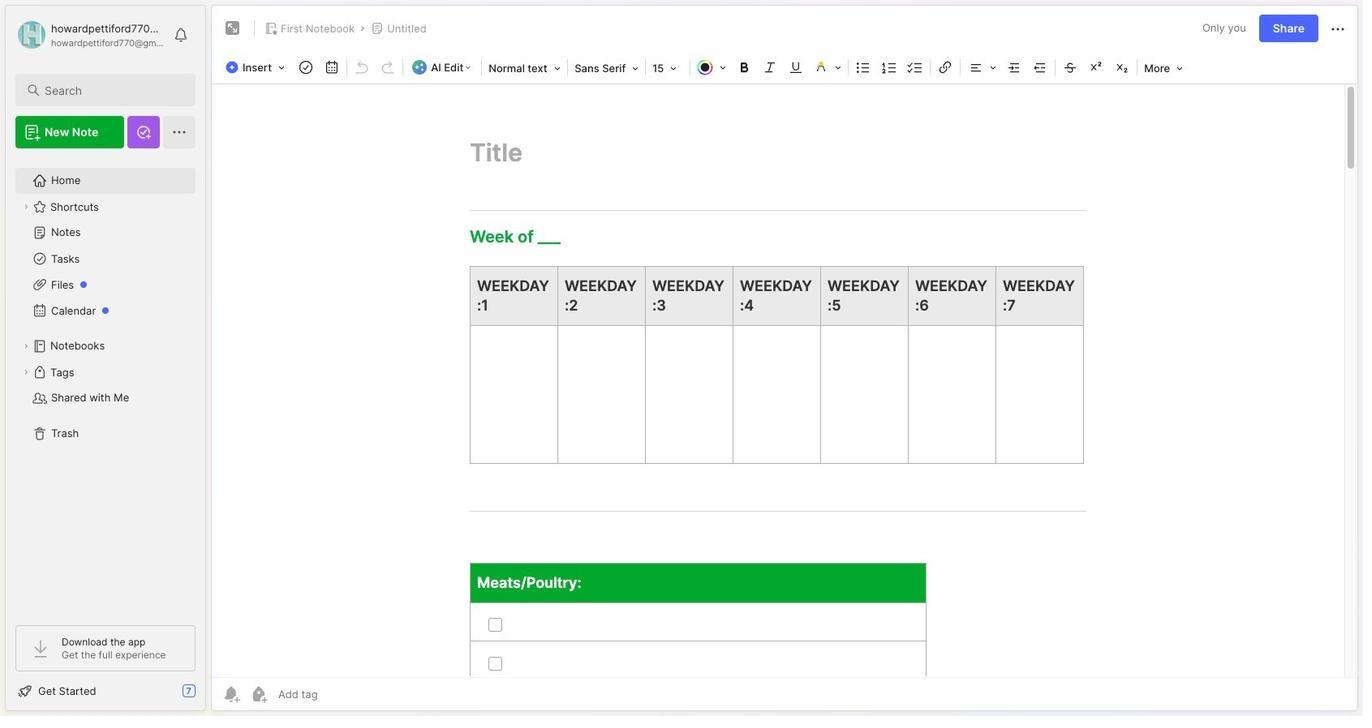 Task type: vqa. For each thing, say whether or not it's contained in the screenshot.
Italic IMAGE
yes



Task type: locate. For each thing, give the bounding box(es) containing it.
underline image
[[785, 56, 808, 79]]

expand tags image
[[21, 368, 31, 377]]

italic image
[[759, 56, 782, 79]]

calendar event image
[[321, 56, 343, 79]]

Font color field
[[692, 56, 731, 79]]

None search field
[[45, 80, 181, 100]]

Help and Learning task checklist field
[[6, 678, 205, 704]]

bold image
[[733, 56, 756, 79]]

Search text field
[[45, 83, 181, 98]]

task image
[[295, 56, 317, 79]]

main element
[[0, 0, 211, 717]]

More field
[[1140, 57, 1188, 80]]

checklist image
[[904, 56, 927, 79]]

superscript image
[[1085, 56, 1108, 79]]

Account field
[[15, 19, 166, 51]]

Font size field
[[648, 57, 688, 80]]

none search field inside 'main' element
[[45, 80, 181, 100]]

More actions field
[[1329, 18, 1348, 39]]

tree
[[6, 158, 205, 611]]

insert link image
[[934, 56, 957, 79]]

indent image
[[1003, 56, 1026, 79]]

more actions image
[[1329, 19, 1348, 39]]

Alignment field
[[963, 56, 1002, 79]]



Task type: describe. For each thing, give the bounding box(es) containing it.
strikethrough image
[[1059, 56, 1082, 79]]

subscript image
[[1111, 56, 1134, 79]]

click to collapse image
[[205, 687, 217, 706]]

numbered list image
[[878, 56, 901, 79]]

add tag image
[[249, 685, 269, 704]]

bulleted list image
[[852, 56, 875, 79]]

Highlight field
[[809, 56, 847, 79]]

Heading level field
[[484, 57, 566, 80]]

tree inside 'main' element
[[6, 158, 205, 611]]

expand note image
[[223, 19, 243, 38]]

Insert field
[[222, 56, 293, 79]]

add a reminder image
[[222, 685, 241, 704]]

outdent image
[[1029, 56, 1052, 79]]

note window element
[[211, 5, 1359, 716]]

expand notebooks image
[[21, 342, 31, 351]]

Note Editor text field
[[212, 84, 1358, 678]]

Add tag field
[[277, 687, 399, 702]]

Font family field
[[570, 57, 644, 80]]



